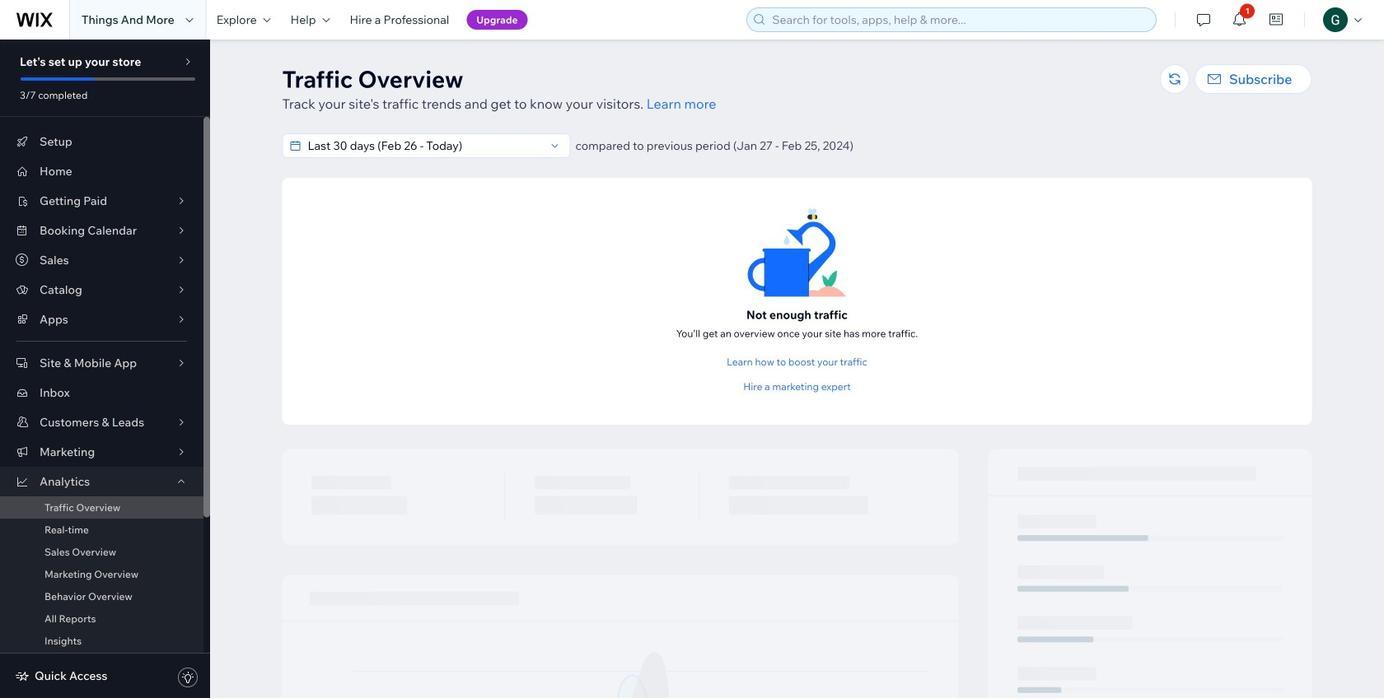 Task type: vqa. For each thing, say whether or not it's contained in the screenshot.
3 PM on the bottom of page
no



Task type: locate. For each thing, give the bounding box(es) containing it.
sidebar element
[[0, 40, 210, 699]]

page skeleton image
[[282, 450, 1313, 699]]

None field
[[303, 134, 545, 157]]



Task type: describe. For each thing, give the bounding box(es) containing it.
Search for tools, apps, help & more... field
[[768, 8, 1152, 31]]



